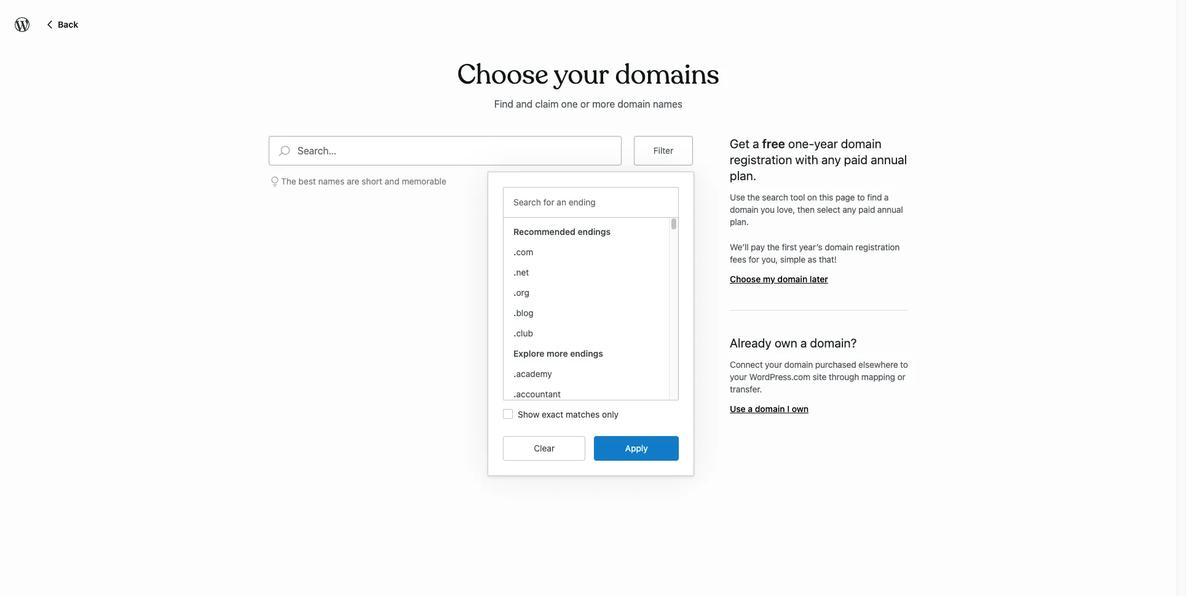 Task type: vqa. For each thing, say whether or not it's contained in the screenshot.
HELP image
no



Task type: locate. For each thing, give the bounding box(es) containing it.
accountant
[[516, 389, 561, 399]]

or right mapping
[[898, 371, 906, 382]]

choose down fees
[[730, 274, 761, 284]]

0 horizontal spatial any
[[822, 152, 841, 167]]

3 . from the top
[[514, 287, 516, 298]]

own right i
[[792, 403, 809, 414]]

domain inside use the search tool on this page to find a domain you love, then select any paid annual plan.
[[730, 204, 759, 215]]

0 vertical spatial endings
[[578, 226, 611, 237]]

with
[[796, 152, 819, 167]]

4 . from the top
[[514, 307, 516, 318]]

my
[[763, 274, 776, 284]]

year's
[[800, 242, 823, 252]]

choose
[[458, 58, 549, 92], [730, 274, 761, 284]]

registration down get a free at the right
[[730, 152, 793, 167]]

org
[[516, 287, 530, 298]]

own
[[775, 336, 798, 350], [792, 403, 809, 414]]

to
[[858, 192, 865, 202], [901, 359, 909, 370]]

1 horizontal spatial the
[[767, 242, 780, 252]]

0 horizontal spatial choose
[[458, 58, 549, 92]]

find
[[495, 98, 514, 109]]

the up you, in the right of the page
[[767, 242, 780, 252]]

0 vertical spatial plan.
[[730, 168, 757, 183]]

matches
[[566, 409, 600, 419]]

6 . from the top
[[514, 368, 516, 379]]

choose up find
[[458, 58, 549, 92]]

recommended endings
[[514, 226, 611, 237]]

endings right explore
[[570, 348, 603, 359]]

0 horizontal spatial or
[[581, 98, 590, 109]]

0 vertical spatial paid
[[845, 152, 868, 167]]

1 use from the top
[[730, 192, 745, 202]]

find
[[868, 192, 882, 202]]

0 vertical spatial annual
[[871, 152, 908, 167]]

annual up find
[[871, 152, 908, 167]]

. down the . net
[[514, 287, 516, 298]]

registration inside we'll pay the first year's domain registration fees for you, simple as that!
[[856, 242, 900, 252]]

1 horizontal spatial more
[[592, 98, 615, 109]]

tool
[[791, 192, 805, 202]]

any down year
[[822, 152, 841, 167]]

5 . from the top
[[514, 328, 516, 338]]

or right one
[[581, 98, 590, 109]]

1 . from the top
[[514, 247, 516, 257]]

choose for my
[[730, 274, 761, 284]]

1 vertical spatial your
[[730, 371, 747, 382]]

1 horizontal spatial choose
[[730, 274, 761, 284]]

0 vertical spatial or
[[581, 98, 590, 109]]

Show exact matches only checkbox
[[503, 409, 513, 419]]

the left search
[[748, 192, 760, 202]]

any
[[822, 152, 841, 167], [843, 204, 857, 215]]

more right explore
[[547, 348, 568, 359]]

pay
[[751, 242, 765, 252]]

for
[[749, 254, 760, 264]]

1 vertical spatial or
[[898, 371, 906, 382]]

plan. down get
[[730, 168, 757, 183]]

i
[[788, 403, 790, 414]]

we'll pay the first year's domain registration fees for you, simple as that!
[[730, 242, 900, 264]]

2 . from the top
[[514, 267, 516, 277]]

endings
[[578, 226, 611, 237], [570, 348, 603, 359]]

1 horizontal spatial to
[[901, 359, 909, 370]]

1 horizontal spatial your
[[765, 359, 783, 370]]

choose your domains find and claim one or more domain names
[[458, 58, 720, 109]]

domain right year
[[841, 136, 882, 151]]

1 vertical spatial any
[[843, 204, 857, 215]]

domain inside connect your domain purchased elsewhere to your wordpress.com site through mapping or transfer.
[[785, 359, 813, 370]]

and right the short
[[385, 176, 400, 186]]

0 horizontal spatial more
[[547, 348, 568, 359]]

mapping
[[862, 371, 896, 382]]

one-
[[789, 136, 815, 151]]

1 horizontal spatial and
[[516, 98, 533, 109]]

year
[[815, 136, 838, 151]]

a right find
[[885, 192, 889, 202]]

annual down find
[[878, 204, 903, 215]]

. for blog
[[514, 307, 516, 318]]

0 vertical spatial the
[[748, 192, 760, 202]]

filter button
[[634, 136, 693, 165]]

paid inside use the search tool on this page to find a domain you love, then select any paid annual plan.
[[859, 204, 876, 215]]

0 horizontal spatial your
[[730, 371, 747, 382]]

. for net
[[514, 267, 516, 277]]

annual
[[871, 152, 908, 167], [878, 204, 903, 215]]

0 horizontal spatial registration
[[730, 152, 793, 167]]

. up . org
[[514, 267, 516, 277]]

use
[[730, 192, 745, 202], [730, 403, 746, 414]]

2 use from the top
[[730, 403, 746, 414]]

domain inside we'll pay the first year's domain registration fees for you, simple as that!
[[825, 242, 854, 252]]

. down . blog
[[514, 328, 516, 338]]

plan.
[[730, 168, 757, 183], [730, 216, 749, 227]]

then
[[798, 204, 815, 215]]

use inside use the search tool on this page to find a domain you love, then select any paid annual plan.
[[730, 192, 745, 202]]

your
[[765, 359, 783, 370], [730, 371, 747, 382]]

and
[[516, 98, 533, 109], [385, 176, 400, 186]]

and right find
[[516, 98, 533, 109]]

1 vertical spatial choose
[[730, 274, 761, 284]]

1 vertical spatial own
[[792, 403, 809, 414]]

your domains
[[554, 58, 720, 92]]

paid up page
[[845, 152, 868, 167]]

1 vertical spatial registration
[[856, 242, 900, 252]]

to left find
[[858, 192, 865, 202]]

use down 'transfer.'
[[730, 403, 746, 414]]

a down 'transfer.'
[[748, 403, 753, 414]]

on
[[808, 192, 817, 202]]

1 vertical spatial use
[[730, 403, 746, 414]]

wordpress.com
[[750, 371, 811, 382]]

. club
[[514, 328, 533, 338]]

0 vertical spatial more
[[592, 98, 615, 109]]

.
[[514, 247, 516, 257], [514, 267, 516, 277], [514, 287, 516, 298], [514, 307, 516, 318], [514, 328, 516, 338], [514, 368, 516, 379], [514, 389, 516, 399]]

0 vertical spatial to
[[858, 192, 865, 202]]

simple
[[781, 254, 806, 264]]

1 vertical spatial to
[[901, 359, 909, 370]]

domain search filters tooltip
[[488, 165, 695, 476]]

0 horizontal spatial and
[[385, 176, 400, 186]]

to inside use the search tool on this page to find a domain you love, then select any paid annual plan.
[[858, 192, 865, 202]]

domain up that!
[[825, 242, 854, 252]]

or
[[581, 98, 590, 109], [898, 371, 906, 382]]

choose inside choose your domains find and claim one or more domain names
[[458, 58, 549, 92]]

a inside use the search tool on this page to find a domain you love, then select any paid annual plan.
[[885, 192, 889, 202]]

0 vertical spatial and
[[516, 98, 533, 109]]

domain left i
[[755, 403, 785, 414]]

1 horizontal spatial any
[[843, 204, 857, 215]]

registration inside one-year domain registration with any paid annual plan.
[[730, 152, 793, 167]]

net
[[516, 267, 529, 277]]

1 vertical spatial the
[[767, 242, 780, 252]]

. down . org
[[514, 307, 516, 318]]

endings down search for an ending text field
[[578, 226, 611, 237]]

. net
[[514, 267, 529, 277]]

1 vertical spatial and
[[385, 176, 400, 186]]

7 . from the top
[[514, 389, 516, 399]]

1 horizontal spatial registration
[[856, 242, 900, 252]]

com
[[516, 247, 534, 257]]

. down explore
[[514, 368, 516, 379]]

None search field
[[269, 136, 622, 165]]

0 vertical spatial registration
[[730, 152, 793, 167]]

0 vertical spatial any
[[822, 152, 841, 167]]

domain left you
[[730, 204, 759, 215]]

1 horizontal spatial or
[[898, 371, 906, 382]]

. for com
[[514, 247, 516, 257]]

0 vertical spatial your
[[765, 359, 783, 370]]

a
[[753, 136, 760, 151], [885, 192, 889, 202], [801, 336, 807, 350], [748, 403, 753, 414]]

use for use the search tool on this page to find a domain you love, then select any paid annual plan.
[[730, 192, 745, 202]]

your up wordpress.com at the bottom right
[[765, 359, 783, 370]]

explore more endings
[[514, 348, 603, 359]]

2 plan. from the top
[[730, 216, 749, 227]]

names
[[318, 176, 345, 186]]

plan. up we'll
[[730, 216, 749, 227]]

. for org
[[514, 287, 516, 298]]

. up the . net
[[514, 247, 516, 257]]

None text field
[[514, 191, 676, 214]]

1 vertical spatial paid
[[859, 204, 876, 215]]

1 vertical spatial endings
[[570, 348, 603, 359]]

more inside choose your domains find and claim one or more domain names
[[592, 98, 615, 109]]

use a domain i own
[[730, 403, 809, 414]]

you
[[761, 204, 775, 215]]

0 vertical spatial choose
[[458, 58, 549, 92]]

registration down find
[[856, 242, 900, 252]]

Search for an ending text field
[[514, 195, 667, 210]]

the inside use the search tool on this page to find a domain you love, then select any paid annual plan.
[[748, 192, 760, 202]]

1 vertical spatial plan.
[[730, 216, 749, 227]]

. for academy
[[514, 368, 516, 379]]

1 plan. from the top
[[730, 168, 757, 183]]

paid
[[845, 152, 868, 167], [859, 204, 876, 215]]

What would you like your domain name to be? search field
[[298, 136, 621, 165]]

paid down find
[[859, 204, 876, 215]]

0 horizontal spatial the
[[748, 192, 760, 202]]

0 vertical spatial own
[[775, 336, 798, 350]]

any down page
[[843, 204, 857, 215]]

apply button
[[595, 436, 679, 461]]

to right the elsewhere
[[901, 359, 909, 370]]

any inside one-year domain registration with any paid annual plan.
[[822, 152, 841, 167]]

domain down the simple on the top of the page
[[778, 274, 808, 284]]

the
[[748, 192, 760, 202], [767, 242, 780, 252]]

domain for my
[[778, 274, 808, 284]]

domain inside one-year domain registration with any paid annual plan.
[[841, 136, 882, 151]]

more
[[592, 98, 615, 109], [547, 348, 568, 359]]

domain
[[841, 136, 882, 151], [730, 204, 759, 215], [825, 242, 854, 252], [778, 274, 808, 284], [785, 359, 813, 370], [755, 403, 785, 414]]

1 vertical spatial annual
[[878, 204, 903, 215]]

more right one
[[592, 98, 615, 109]]

use left search
[[730, 192, 745, 202]]

1 vertical spatial more
[[547, 348, 568, 359]]

domain down already own a domain?
[[785, 359, 813, 370]]

are
[[347, 176, 360, 186]]

0 horizontal spatial to
[[858, 192, 865, 202]]

registration
[[730, 152, 793, 167], [856, 242, 900, 252]]

and inside choose your domains find and claim one or more domain names
[[516, 98, 533, 109]]

filter
[[654, 145, 674, 156]]

0 vertical spatial use
[[730, 192, 745, 202]]

your up 'transfer.'
[[730, 371, 747, 382]]

domain for a
[[755, 403, 785, 414]]

connect your domain purchased elsewhere to your wordpress.com site through mapping or transfer.
[[730, 359, 909, 394]]

to inside connect your domain purchased elsewhere to your wordpress.com site through mapping or transfer.
[[901, 359, 909, 370]]

. down ". academy"
[[514, 389, 516, 399]]

domain for your
[[785, 359, 813, 370]]

own up wordpress.com at the bottom right
[[775, 336, 798, 350]]



Task type: describe. For each thing, give the bounding box(es) containing it.
show exact matches only
[[518, 409, 619, 419]]

later
[[810, 274, 829, 284]]

love,
[[777, 204, 796, 215]]

domain for year
[[841, 136, 882, 151]]

blog
[[516, 307, 534, 318]]

one-year domain registration with any paid annual plan.
[[730, 136, 908, 183]]

use a domain i own button
[[730, 403, 809, 414]]

search
[[762, 192, 789, 202]]

any inside use the search tool on this page to find a domain you love, then select any paid annual plan.
[[843, 204, 857, 215]]

. accountant
[[514, 389, 561, 399]]

one
[[562, 98, 578, 109]]

none text field inside the domain search filters 'tooltip'
[[514, 191, 676, 214]]

choose my domain later
[[730, 274, 829, 284]]

show
[[518, 409, 540, 419]]

club
[[516, 328, 533, 338]]

academy
[[516, 368, 552, 379]]

the inside we'll pay the first year's domain registration fees for you, simple as that!
[[767, 242, 780, 252]]

get
[[730, 136, 750, 151]]

connect
[[730, 359, 763, 370]]

annual inside use the search tool on this page to find a domain you love, then select any paid annual plan.
[[878, 204, 903, 215]]

page
[[836, 192, 855, 202]]

a left domain?
[[801, 336, 807, 350]]

use the search tool on this page to find a domain you love, then select any paid annual plan.
[[730, 192, 903, 227]]

explore
[[514, 348, 545, 359]]

choose for your domains
[[458, 58, 549, 92]]

. for accountant
[[514, 389, 516, 399]]

apply
[[626, 443, 648, 453]]

you,
[[762, 254, 778, 264]]

clear
[[534, 443, 555, 453]]

fees
[[730, 254, 747, 264]]

plan. inside use the search tool on this page to find a domain you love, then select any paid annual plan.
[[730, 216, 749, 227]]

. com
[[514, 247, 534, 257]]

exact
[[542, 409, 564, 419]]

domain?
[[811, 336, 857, 350]]

more inside the domain search filters 'tooltip'
[[547, 348, 568, 359]]

paid inside one-year domain registration with any paid annual plan.
[[845, 152, 868, 167]]

this
[[820, 192, 834, 202]]

. academy
[[514, 368, 552, 379]]

back link
[[44, 17, 78, 31]]

memorable
[[402, 176, 447, 186]]

purchased
[[816, 359, 857, 370]]

transfer.
[[730, 384, 762, 394]]

or inside connect your domain purchased elsewhere to your wordpress.com site through mapping or transfer.
[[898, 371, 906, 382]]

as
[[808, 254, 817, 264]]

first
[[782, 242, 797, 252]]

use for use a domain i own
[[730, 403, 746, 414]]

only
[[602, 409, 619, 419]]

annual inside one-year domain registration with any paid annual plan.
[[871, 152, 908, 167]]

or inside choose your domains find and claim one or more domain names
[[581, 98, 590, 109]]

elsewhere
[[859, 359, 898, 370]]

that!
[[819, 254, 837, 264]]

a right get
[[753, 136, 760, 151]]

short
[[362, 176, 383, 186]]

. blog
[[514, 307, 534, 318]]

back
[[58, 19, 78, 30]]

the
[[281, 176, 296, 186]]

domain names
[[618, 98, 683, 109]]

through
[[829, 371, 860, 382]]

already
[[730, 336, 772, 350]]

site
[[813, 371, 827, 382]]

best
[[299, 176, 316, 186]]

free
[[763, 136, 786, 151]]

already own a domain?
[[730, 336, 857, 350]]

clear button
[[503, 436, 586, 461]]

. org
[[514, 287, 530, 298]]

the best names are short and memorable
[[281, 176, 447, 186]]

recommended
[[514, 226, 576, 237]]

we'll
[[730, 242, 749, 252]]

select
[[817, 204, 841, 215]]

choose my domain later button
[[730, 274, 829, 284]]

. for club
[[514, 328, 516, 338]]

get a free
[[730, 136, 786, 151]]

claim
[[535, 98, 559, 109]]

plan. inside one-year domain registration with any paid annual plan.
[[730, 168, 757, 183]]



